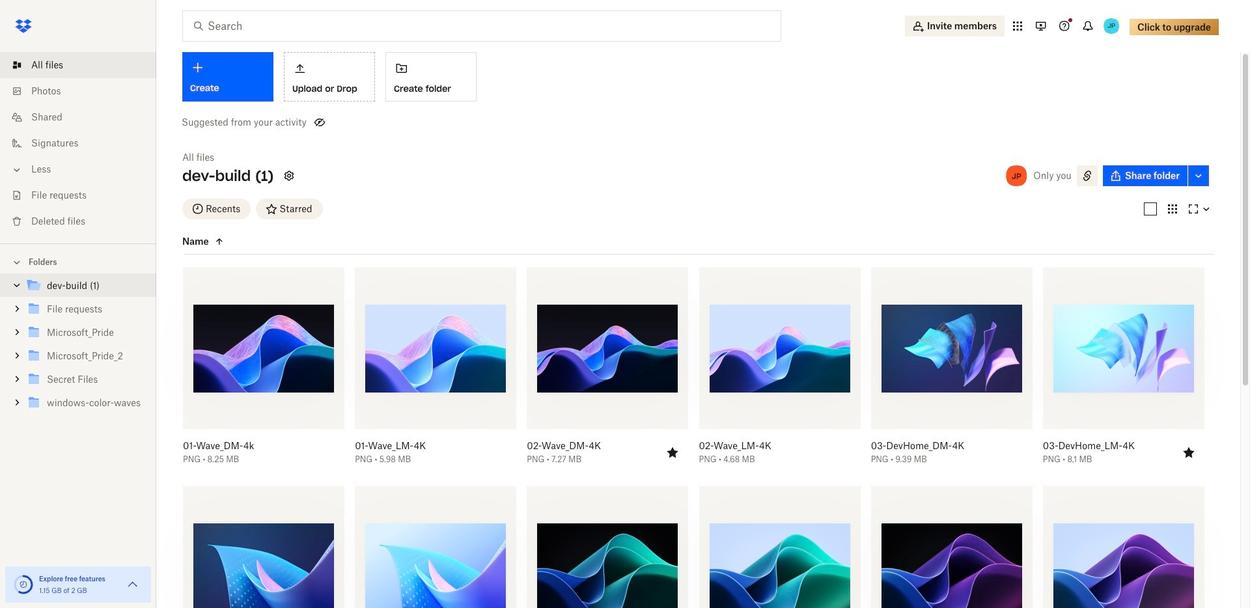 Task type: describe. For each thing, give the bounding box(es) containing it.
file, 04-layers_dm-4k.png row
[[183, 487, 345, 608]]

file, 05-blue_green_lm-4k.png row
[[699, 487, 861, 608]]

file, 01-wave_lm-4k.png row
[[350, 268, 517, 474]]

file, 03-devhome_lm-4k.png row
[[1038, 268, 1205, 474]]

file, 06-blue_purple_dm-4k.png row
[[871, 487, 1033, 608]]

dropbox image
[[10, 13, 36, 39]]

quota usage progress bar
[[13, 575, 34, 595]]

file, 03-devhome_dm-4k.png row
[[866, 268, 1033, 474]]

file, 05-blue_green_dm-4k.png row
[[527, 487, 689, 608]]

file, 06-blue_purple_lm-4k.png row
[[1043, 487, 1205, 608]]

less image
[[10, 163, 23, 177]]



Task type: locate. For each thing, give the bounding box(es) containing it.
quota usage image
[[13, 575, 34, 595]]

folder settings image
[[282, 168, 297, 184]]

file, 02-wave_lm-4k.png row
[[694, 268, 861, 474]]

file, 02-wave_dm-4k.png row
[[522, 268, 689, 474]]

list
[[0, 44, 156, 244]]

group
[[0, 272, 156, 425]]

Search in folder "Dropbox" text field
[[208, 18, 754, 34]]

file, 04-layers_lm-4k.png row
[[355, 487, 517, 608]]

file, 01-wave_dm-4k.png row
[[178, 268, 345, 474]]

list item
[[0, 52, 156, 78]]



Task type: vqa. For each thing, say whether or not it's contained in the screenshot.
Choose a file format to convert videos to
no



